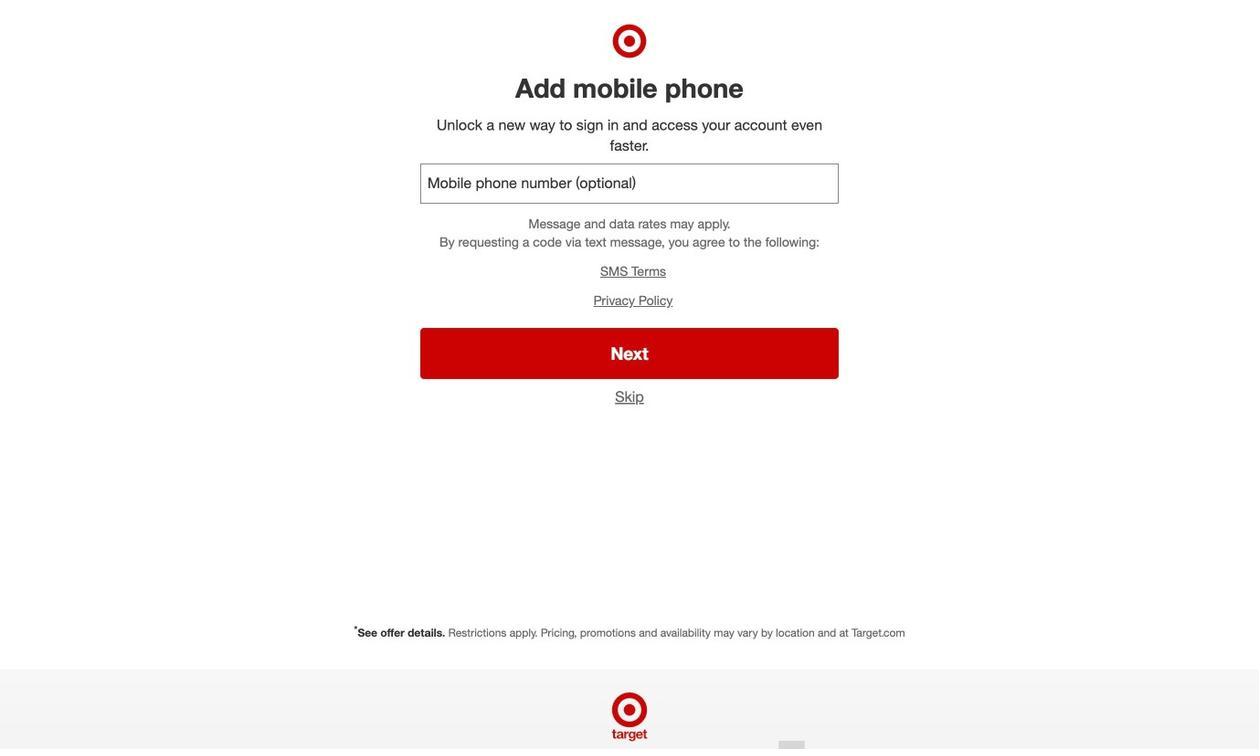 Task type: locate. For each thing, give the bounding box(es) containing it.
us members only. image
[[431, 172, 457, 197]]

None telephone field
[[420, 164, 840, 204]]



Task type: vqa. For each thing, say whether or not it's contained in the screenshot.
us members only. 'IMAGE'
yes



Task type: describe. For each thing, give the bounding box(es) containing it.
target: expect more. pay less. image
[[373, 670, 887, 750]]



